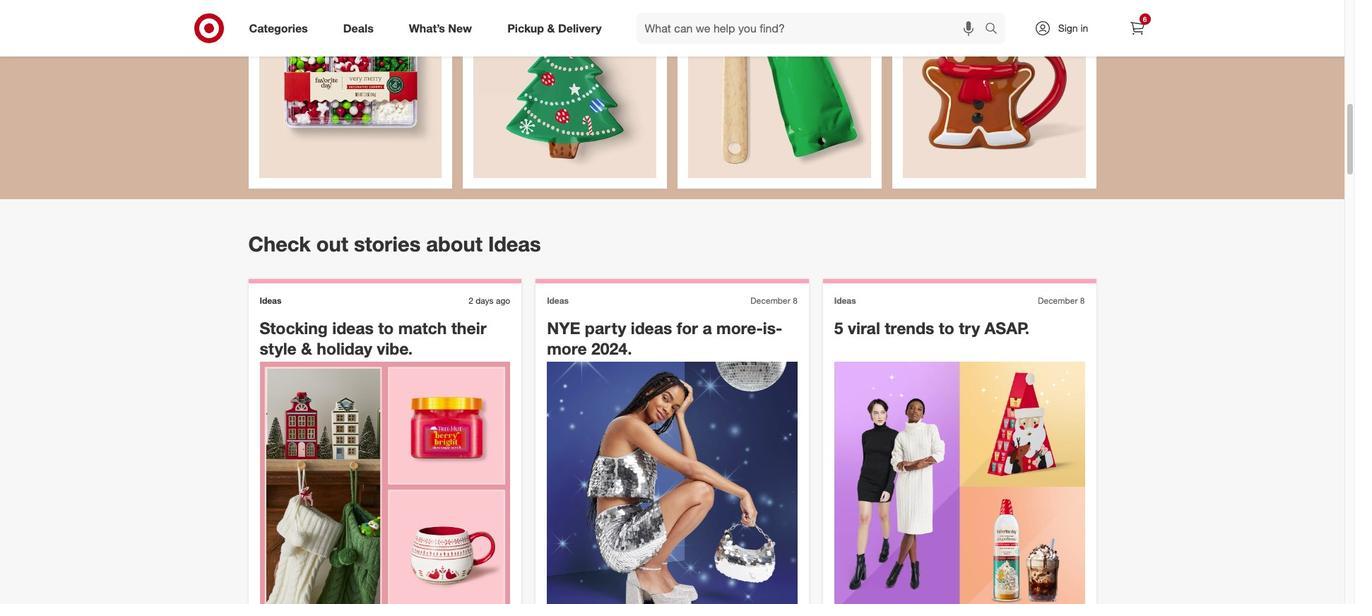 Task type: describe. For each thing, give the bounding box(es) containing it.
about
[[426, 231, 483, 256]]

8 for nye party ideas for a more-is- more 2024.
[[793, 295, 798, 306]]

2
[[469, 295, 473, 306]]

days
[[476, 295, 494, 306]]

pickup & delivery link
[[495, 13, 619, 44]]

ago
[[496, 295, 510, 306]]

categories
[[249, 21, 308, 35]]

ideas for 5 viral trends to try asap.
[[834, 295, 856, 306]]

trends
[[885, 318, 935, 338]]

categories link
[[237, 13, 326, 44]]

5 viral trends to try asap.
[[834, 318, 1030, 338]]

ideas up the ago
[[488, 231, 541, 256]]

stocking ideas to match their style & holiday vibe.
[[260, 318, 487, 358]]

in
[[1081, 22, 1089, 34]]

stocking
[[260, 318, 328, 338]]

2 to from the left
[[939, 318, 955, 338]]

what's new link
[[397, 13, 490, 44]]

to inside the stocking ideas to match their style & holiday vibe.
[[378, 318, 394, 338]]

what's
[[409, 21, 445, 35]]

more-
[[717, 318, 763, 338]]

sign in
[[1058, 22, 1089, 34]]

their
[[451, 318, 487, 338]]

holiday
[[317, 338, 372, 358]]

december 8 for nye party ideas for a more-is- more 2024.
[[751, 295, 798, 306]]

search button
[[978, 13, 1012, 47]]

december for asap.
[[1038, 295, 1078, 306]]

5
[[834, 318, 844, 338]]

sign
[[1058, 22, 1078, 34]]

match
[[398, 318, 447, 338]]

december 8 for 5 viral trends to try asap.
[[1038, 295, 1085, 306]]

december for more-
[[751, 295, 791, 306]]

check
[[248, 231, 311, 256]]

6
[[1143, 15, 1147, 23]]



Task type: locate. For each thing, give the bounding box(es) containing it.
8
[[793, 295, 798, 306], [1080, 295, 1085, 306]]

0 horizontal spatial 8
[[793, 295, 798, 306]]

0 horizontal spatial december
[[751, 295, 791, 306]]

to left try
[[939, 318, 955, 338]]

ideas for stocking ideas to match their style & holiday vibe.
[[260, 295, 282, 306]]

0 horizontal spatial december 8
[[751, 295, 798, 306]]

1 horizontal spatial to
[[939, 318, 955, 338]]

december
[[751, 295, 791, 306], [1038, 295, 1078, 306]]

1 to from the left
[[378, 318, 394, 338]]

to
[[378, 318, 394, 338], [939, 318, 955, 338]]

&
[[547, 21, 555, 35], [301, 338, 312, 358]]

is-
[[763, 318, 783, 338]]

2 december from the left
[[1038, 295, 1078, 306]]

a
[[703, 318, 712, 338]]

ideas inside the stocking ideas to match their style & holiday vibe.
[[332, 318, 374, 338]]

0 horizontal spatial &
[[301, 338, 312, 358]]

2024.
[[591, 338, 632, 358]]

5 viral trends to try asap. image
[[834, 362, 1085, 604]]

stocking ideas to match their style & holiday vibe. image
[[260, 362, 510, 604]]

2 ideas from the left
[[631, 318, 672, 338]]

december 8
[[751, 295, 798, 306], [1038, 295, 1085, 306]]

1 horizontal spatial ideas
[[631, 318, 672, 338]]

ideas
[[488, 231, 541, 256], [260, 295, 282, 306], [547, 295, 569, 306], [834, 295, 856, 306]]

check out stories about ideas
[[248, 231, 541, 256]]

1 vertical spatial &
[[301, 338, 312, 358]]

asap.
[[985, 318, 1030, 338]]

0 horizontal spatial to
[[378, 318, 394, 338]]

1 december from the left
[[751, 295, 791, 306]]

out
[[316, 231, 348, 256]]

stories
[[354, 231, 421, 256]]

ideas for nye party ideas for a more-is- more 2024.
[[547, 295, 569, 306]]

pickup
[[508, 21, 544, 35]]

nye party ideas for a more-is-more 2024. image
[[547, 362, 798, 604]]

1 december 8 from the left
[[751, 295, 798, 306]]

more
[[547, 338, 587, 358]]

8 for 5 viral trends to try asap.
[[1080, 295, 1085, 306]]

ideas inside nye party ideas for a more-is- more 2024.
[[631, 318, 672, 338]]

What can we help you find? suggestions appear below search field
[[636, 13, 988, 44]]

new
[[448, 21, 472, 35]]

1 horizontal spatial december
[[1038, 295, 1078, 306]]

style
[[260, 338, 297, 358]]

ideas up stocking
[[260, 295, 282, 306]]

& inside the stocking ideas to match their style & holiday vibe.
[[301, 338, 312, 358]]

1 horizontal spatial december 8
[[1038, 295, 1085, 306]]

try
[[959, 318, 980, 338]]

1 horizontal spatial &
[[547, 21, 555, 35]]

pickup & delivery
[[508, 21, 602, 35]]

viral
[[848, 318, 880, 338]]

6 link
[[1122, 13, 1153, 44]]

deals
[[343, 21, 374, 35]]

to up vibe.
[[378, 318, 394, 338]]

ideas up nye
[[547, 295, 569, 306]]

ideas left for
[[631, 318, 672, 338]]

ideas up holiday
[[332, 318, 374, 338]]

ideas
[[332, 318, 374, 338], [631, 318, 672, 338]]

2 8 from the left
[[1080, 295, 1085, 306]]

nye party ideas for a more-is- more 2024.
[[547, 318, 783, 358]]

1 ideas from the left
[[332, 318, 374, 338]]

for
[[677, 318, 698, 338]]

sign in link
[[1022, 13, 1111, 44]]

nye
[[547, 318, 581, 338]]

party
[[585, 318, 626, 338]]

vibe.
[[377, 338, 413, 358]]

0 vertical spatial &
[[547, 21, 555, 35]]

& right pickup
[[547, 21, 555, 35]]

2 december 8 from the left
[[1038, 295, 1085, 306]]

& down stocking
[[301, 338, 312, 358]]

1 horizontal spatial 8
[[1080, 295, 1085, 306]]

search
[[978, 22, 1012, 36]]

0 horizontal spatial ideas
[[332, 318, 374, 338]]

1 8 from the left
[[793, 295, 798, 306]]

delivery
[[558, 21, 602, 35]]

ideas up 5
[[834, 295, 856, 306]]

2 days ago
[[469, 295, 510, 306]]

what's new
[[409, 21, 472, 35]]

deals link
[[331, 13, 391, 44]]



Task type: vqa. For each thing, say whether or not it's contained in the screenshot.
All filters
no



